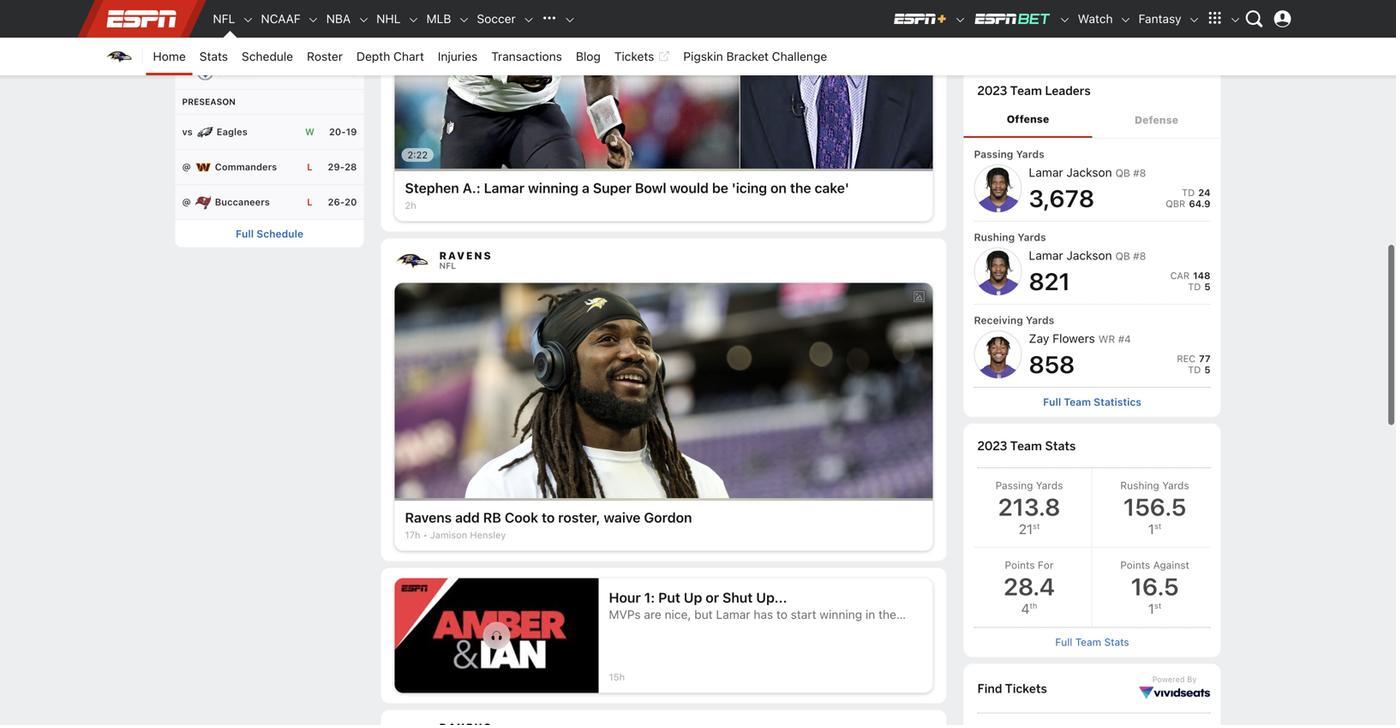 Task type: vqa. For each thing, say whether or not it's contained in the screenshot.


Task type: describe. For each thing, give the bounding box(es) containing it.
wr
[[1099, 334, 1115, 346]]

26-20
[[328, 197, 357, 208]]

vs for dolphins
[[182, 31, 193, 42]]

2023 team stats
[[978, 439, 1076, 454]]

stephen
[[405, 180, 459, 196]]

24
[[1198, 187, 1211, 199]]

on
[[771, 180, 787, 196]]

5 for 821
[[1205, 282, 1211, 293]]

19 for 56-
[[346, 31, 357, 42]]

0 horizontal spatial espn bet image
[[973, 12, 1052, 26]]

against
[[1153, 560, 1190, 572]]

st for 16.5
[[1154, 602, 1162, 611]]

buccaneers
[[215, 197, 270, 208]]

winning inside the hour 1: put up or shut up... mvps are nice, but lamar has to start winning in the…
[[820, 608, 862, 622]]

l for 29-28
[[307, 162, 313, 173]]

eagles
[[217, 126, 248, 138]]

nba link
[[319, 0, 358, 38]]

bowl
[[635, 180, 666, 196]]

w for 56-19
[[305, 31, 315, 42]]

1 for 156.5
[[1148, 521, 1154, 538]]

leaders
[[1045, 83, 1091, 99]]

stats link
[[193, 38, 235, 75]]

car
[[1170, 271, 1190, 282]]

nfl link
[[206, 0, 242, 38]]

148
[[1193, 271, 1211, 282]]

1 for 16.5
[[1148, 601, 1154, 618]]

td for 821
[[1188, 282, 1201, 293]]

espn more sports home page image
[[536, 6, 562, 32]]

points against 16.5 1 st
[[1120, 560, 1190, 618]]

be
[[712, 180, 728, 196]]

0
[[1094, 3, 1101, 15]]

0 horizontal spatial stats
[[199, 49, 228, 63]]

17h
[[405, 530, 420, 541]]

td for 858
[[1188, 365, 1201, 376]]

rushing yards
[[974, 231, 1046, 243]]

#8 for 3,678
[[1133, 167, 1146, 179]]

schedule inside schedule link
[[242, 49, 293, 63]]

waive
[[604, 510, 641, 526]]

full for full team statistics
[[1043, 396, 1061, 408]]

find tickets
[[978, 682, 1047, 697]]

384
[[1188, 3, 1207, 15]]

dalvin cook image
[[395, 283, 933, 499]]

qb for 821
[[1116, 250, 1130, 262]]

nice,
[[665, 608, 691, 622]]

blog link
[[569, 38, 608, 75]]

4
[[1021, 601, 1030, 618]]

th
[[1030, 602, 1037, 611]]

injuries link
[[431, 38, 485, 75]]

full for full standings
[[1057, 37, 1075, 49]]

up
[[684, 590, 702, 606]]

find tickets element
[[978, 665, 1211, 714]]

passing for passing yards 213.8 21 st
[[996, 480, 1033, 492]]

28
[[345, 162, 357, 173]]

2023 for 2023 team stats
[[978, 439, 1007, 454]]

hensley
[[470, 530, 506, 541]]

156.5
[[1124, 493, 1186, 521]]

0 vertical spatial tickets
[[614, 49, 654, 63]]

mlb link
[[420, 0, 458, 38]]

l for 17-10
[[307, 66, 313, 78]]

nhl link
[[370, 0, 408, 38]]

the
[[790, 180, 811, 196]]

td 24 qbr 64.9
[[1166, 187, 1211, 210]]

points for 28.4
[[1005, 560, 1035, 572]]

steelers
[[217, 66, 255, 78]]

.529
[[1117, 3, 1139, 15]]

yards for 858
[[1026, 315, 1054, 327]]

passing for passing yards
[[974, 148, 1013, 160]]

vs for steelers
[[182, 66, 193, 78]]

a
[[582, 180, 590, 196]]

passing yards 213.8 21 st
[[996, 480, 1063, 538]]

jamison
[[430, 530, 467, 541]]

yards for 3,678
[[1016, 148, 1045, 160]]

roster,
[[558, 510, 600, 526]]

fantasy
[[1139, 12, 1182, 26]]

the…
[[879, 608, 906, 622]]

chart
[[393, 49, 424, 63]]

3,678
[[1029, 184, 1094, 213]]

soccer image
[[523, 14, 535, 26]]

mlb image
[[458, 14, 470, 26]]

cake'
[[815, 180, 849, 196]]

lamar up 821
[[1029, 249, 1063, 263]]

qb for 3,678
[[1116, 167, 1130, 179]]

ravens for nfl
[[439, 250, 493, 262]]

cincinnati link
[[978, 1, 1026, 17]]

213.8
[[998, 493, 1060, 521]]

2023 team leaders
[[978, 83, 1091, 99]]

st for 156.5
[[1154, 522, 1162, 531]]

stats for 2023 team stats
[[1045, 439, 1076, 454]]

team for full team statistics
[[1064, 396, 1091, 408]]

st for 213.8
[[1033, 522, 1040, 531]]

super
[[593, 180, 632, 196]]

full team statistics link
[[1043, 396, 1142, 409]]

car 148 td 5
[[1170, 271, 1211, 293]]

mlb
[[426, 12, 451, 26]]

56-19
[[329, 31, 357, 42]]

ncaaf link
[[254, 0, 307, 38]]

1 horizontal spatial more espn image
[[1230, 14, 1242, 26]]

start
[[791, 608, 816, 622]]

qbr
[[1166, 199, 1186, 210]]

2h
[[405, 200, 416, 211]]

list containing 3,678
[[974, 147, 1211, 379]]

transactions link
[[485, 38, 569, 75]]

0 horizontal spatial more espn image
[[1202, 6, 1228, 32]]

'icing
[[732, 180, 767, 196]]

roster
[[307, 49, 343, 63]]

points for 16.5
[[1120, 560, 1150, 572]]

full team stats link
[[1055, 637, 1129, 649]]

ncaaf image
[[307, 14, 319, 26]]

for
[[1038, 560, 1054, 572]]

global navigation element
[[98, 0, 1298, 38]]

stats for full team stats
[[1104, 637, 1129, 649]]

nfl inside 'link'
[[213, 12, 235, 26]]

nfl image
[[242, 14, 254, 26]]

receiving
[[974, 315, 1023, 327]]

77
[[1199, 354, 1211, 365]]

yards inside passing yards 213.8 21 st
[[1036, 480, 1063, 492]]



Task type: locate. For each thing, give the bounding box(es) containing it.
hour 1: put up or shut up... mvps are nice, but lamar has to start winning in the…
[[609, 590, 906, 622]]

8
[[1077, 3, 1084, 15]]

jackson up 3,678
[[1067, 166, 1112, 180]]

rushing for rushing yards 156.5 1 st
[[1120, 480, 1159, 492]]

@ left buccaneers at the top of page
[[182, 197, 191, 208]]

st inside passing yards 213.8 21 st
[[1033, 522, 1040, 531]]

points inside "points for 28.4 4 th"
[[1005, 560, 1035, 572]]

td inside 'rec 77 td 5'
[[1188, 365, 1201, 376]]

5 inside 'rec 77 td 5'
[[1205, 365, 1211, 376]]

espn bet image right "espn plus" icon
[[973, 12, 1052, 26]]

flowers
[[1053, 332, 1095, 346]]

w for 20-19
[[305, 126, 315, 138]]

soccer
[[477, 12, 516, 26]]

1 vertical spatial nfl
[[439, 261, 456, 271]]

team for 2023 team stats
[[1010, 439, 1042, 454]]

roster link
[[300, 38, 350, 75]]

rushing for rushing yards
[[974, 231, 1015, 243]]

2 vertical spatial l
[[307, 197, 313, 208]]

nba image
[[358, 14, 370, 26]]

0 horizontal spatial winning
[[528, 180, 579, 196]]

1 horizontal spatial tickets
[[1005, 682, 1047, 697]]

vs down 'preseason'
[[182, 126, 193, 138]]

0 vertical spatial nfl
[[213, 12, 235, 26]]

#8 for 821
[[1133, 250, 1146, 262]]

3 l from the top
[[307, 197, 313, 208]]

stats down full team statistics link
[[1045, 439, 1076, 454]]

st inside rushing yards 156.5 1 st
[[1154, 522, 1162, 531]]

1 qb from the top
[[1116, 167, 1130, 179]]

1 vertical spatial #8
[[1133, 250, 1146, 262]]

vs for eagles
[[182, 126, 193, 138]]

w left the 20-
[[305, 126, 315, 138]]

l down roster
[[307, 66, 313, 78]]

put
[[658, 590, 680, 606]]

@ left commanders
[[182, 162, 191, 173]]

points inside points against 16.5 1 st
[[1120, 560, 1150, 572]]

2 points from the left
[[1120, 560, 1150, 572]]

1 vertical spatial to
[[777, 608, 788, 622]]

team up find tickets element
[[1075, 637, 1101, 649]]

ravens for add
[[405, 510, 452, 526]]

yards inside rushing yards 156.5 1 st
[[1162, 480, 1189, 492]]

0 vertical spatial qb
[[1116, 167, 1130, 179]]

jackson
[[1067, 166, 1112, 180], [1067, 249, 1112, 263]]

tab list
[[964, 103, 1221, 138]]

to inside the hour 1: put up or shut up... mvps are nice, but lamar has to start winning in the…
[[777, 608, 788, 622]]

0 vertical spatial w
[[305, 31, 315, 42]]

0 vertical spatial l
[[307, 66, 313, 78]]

0 vertical spatial 2023
[[978, 83, 1007, 99]]

pigskin bracket challenge
[[683, 49, 827, 63]]

zay flowers wr #4
[[1029, 332, 1131, 346]]

more espn image right fantasy icon
[[1202, 6, 1228, 32]]

vs down home
[[182, 66, 193, 78]]

2 lamar jackson qb #8 from the top
[[1029, 249, 1146, 263]]

l left 29-
[[307, 162, 313, 173]]

vs up home
[[182, 31, 193, 42]]

0 horizontal spatial tickets
[[614, 49, 654, 63]]

watch image
[[1120, 14, 1132, 26]]

full for full schedule
[[236, 228, 254, 240]]

full down buccaneers at the top of page
[[236, 228, 254, 240]]

nfl up dolphins
[[213, 12, 235, 26]]

rushing inside rushing yards 156.5 1 st
[[1120, 480, 1159, 492]]

5 right rec
[[1205, 365, 1211, 376]]

0 vertical spatial @
[[182, 162, 191, 173]]

to right has
[[777, 608, 788, 622]]

0 vertical spatial vs
[[182, 31, 193, 42]]

0 vertical spatial #8
[[1133, 167, 1146, 179]]

1 inside rushing yards 156.5 1 st
[[1148, 521, 1154, 538]]

watch link
[[1071, 0, 1120, 38]]

64.9
[[1189, 199, 1211, 210]]

injuries
[[438, 49, 478, 63]]

jackson up 821
[[1067, 249, 1112, 263]]

0 vertical spatial to
[[542, 510, 555, 526]]

team up the offense
[[1010, 83, 1042, 99]]

jamison hensley
[[430, 530, 506, 541]]

10
[[346, 66, 357, 78]]

fantasy link
[[1132, 0, 1188, 38]]

1 horizontal spatial stats
[[1045, 439, 1076, 454]]

858
[[1029, 351, 1075, 379]]

3 vs from the top
[[182, 126, 193, 138]]

56-
[[329, 31, 346, 42]]

w down ncaaf icon on the top left of the page
[[305, 31, 315, 42]]

2023 up the offense
[[978, 83, 1007, 99]]

nfl inside ravens nfl
[[439, 261, 456, 271]]

rushing up '156.5'
[[1120, 480, 1159, 492]]

yards up 821
[[1018, 231, 1046, 243]]

15h
[[609, 672, 625, 683]]

1 vertical spatial tickets
[[1005, 682, 1047, 697]]

yards for 821
[[1018, 231, 1046, 243]]

stats up 'steelers'
[[199, 49, 228, 63]]

st down 213.8
[[1033, 522, 1040, 531]]

1 down against
[[1148, 601, 1154, 618]]

0 vertical spatial passing
[[974, 148, 1013, 160]]

more sports image
[[564, 14, 576, 26]]

1 jackson from the top
[[1067, 166, 1112, 180]]

#8
[[1133, 167, 1146, 179], [1133, 250, 1146, 262]]

1 2023 from the top
[[978, 83, 1007, 99]]

st down 16.5
[[1154, 602, 1162, 611]]

2 5 from the top
[[1205, 365, 1211, 376]]

yards up 213.8
[[1036, 480, 1063, 492]]

add
[[455, 510, 480, 526]]

1 19 from the top
[[346, 31, 357, 42]]

0 vertical spatial lamar jackson image
[[974, 165, 1022, 213]]

gordon
[[644, 510, 692, 526]]

1 vertical spatial stats
[[1045, 439, 1076, 454]]

0 vertical spatial 1
[[1148, 521, 1154, 538]]

mvps
[[609, 608, 641, 622]]

up...
[[756, 590, 787, 606]]

5 right car
[[1205, 282, 1211, 293]]

lamar jackson image down passing yards
[[974, 165, 1022, 213]]

tickets left external link image
[[614, 49, 654, 63]]

home
[[153, 49, 186, 63]]

lamar up 3,678
[[1029, 166, 1063, 180]]

yards up the zay
[[1026, 315, 1054, 327]]

full team statistics
[[1043, 396, 1142, 408]]

0 vertical spatial jackson
[[1067, 166, 1112, 180]]

team inside full team statistics link
[[1064, 396, 1091, 408]]

0 vertical spatial stats
[[199, 49, 228, 63]]

2 l from the top
[[307, 162, 313, 173]]

0 vertical spatial 5
[[1205, 282, 1211, 293]]

1 vertical spatial lamar jackson qb #8
[[1029, 249, 1146, 263]]

lamar jackson image
[[974, 165, 1022, 213], [974, 248, 1022, 296]]

2023 for 2023 team leaders
[[978, 83, 1007, 99]]

passing inside list
[[974, 148, 1013, 160]]

find
[[978, 682, 1002, 697]]

tickets right find
[[1005, 682, 1047, 697]]

28.4
[[1004, 573, 1055, 601]]

1 vertical spatial w
[[305, 126, 315, 138]]

2 2023 from the top
[[978, 439, 1007, 454]]

0 vertical spatial lamar jackson qb #8
[[1029, 166, 1146, 180]]

schedule inside full schedule link
[[257, 228, 303, 240]]

2 #8 from the top
[[1133, 250, 1146, 262]]

profile management image
[[1274, 10, 1291, 27]]

points
[[1005, 560, 1035, 572], [1120, 560, 1150, 572]]

0 vertical spatial td
[[1182, 187, 1195, 199]]

1 vertical spatial jackson
[[1067, 249, 1112, 263]]

rushing yards 156.5 1 st
[[1120, 480, 1189, 538]]

passing down offense button
[[974, 148, 1013, 160]]

team for 2023 team leaders
[[1010, 83, 1042, 99]]

1 inside points against 16.5 1 st
[[1148, 601, 1154, 618]]

1 points from the left
[[1005, 560, 1035, 572]]

full down 858
[[1043, 396, 1061, 408]]

yards up '156.5'
[[1162, 480, 1189, 492]]

espn bet image left the 8
[[1059, 14, 1071, 26]]

but
[[694, 608, 713, 622]]

1 horizontal spatial to
[[777, 608, 788, 622]]

full up find tickets element
[[1055, 637, 1073, 649]]

ravens add rb cook to roster, waive gordon
[[405, 510, 692, 526]]

1 w from the top
[[305, 31, 315, 42]]

td inside td 24 qbr 64.9
[[1182, 187, 1195, 199]]

0 vertical spatial rushing
[[974, 231, 1015, 243]]

lamar jackson qb #8 up 821
[[1029, 249, 1146, 263]]

2 lamar jackson image from the top
[[974, 248, 1022, 296]]

lamar right a.:
[[484, 180, 525, 196]]

1 vertical spatial td
[[1188, 282, 1201, 293]]

preseason
[[182, 97, 236, 107]]

2 1 from the top
[[1148, 601, 1154, 618]]

1 horizontal spatial winning
[[820, 608, 862, 622]]

2 horizontal spatial stats
[[1104, 637, 1129, 649]]

0 vertical spatial 19
[[346, 31, 357, 42]]

team left statistics
[[1064, 396, 1091, 408]]

5 inside car 148 td 5
[[1205, 282, 1211, 293]]

26-
[[328, 197, 345, 208]]

2 vertical spatial stats
[[1104, 637, 1129, 649]]

ravens down a.:
[[439, 250, 493, 262]]

@ for commanders
[[182, 162, 191, 173]]

1 horizontal spatial rushing
[[1120, 480, 1159, 492]]

2 vs from the top
[[182, 66, 193, 78]]

points up 16.5
[[1120, 560, 1150, 572]]

dolphins
[[217, 31, 258, 42]]

1
[[1148, 521, 1154, 538], [1148, 601, 1154, 618]]

20-
[[329, 126, 346, 138]]

tickets link
[[608, 38, 677, 75]]

l for 26-20
[[307, 197, 313, 208]]

lamar jackson qb #8 for 821
[[1029, 249, 1146, 263]]

1 vertical spatial 5
[[1205, 365, 1211, 376]]

blog
[[576, 49, 601, 63]]

1 #8 from the top
[[1133, 167, 1146, 179]]

20
[[345, 197, 357, 208]]

points up '28.4'
[[1005, 560, 1035, 572]]

more espn image
[[1202, 6, 1228, 32], [1230, 14, 1242, 26]]

winning left a
[[528, 180, 579, 196]]

team up 213.8
[[1010, 439, 1042, 454]]

full inside full team statistics link
[[1043, 396, 1061, 408]]

w
[[305, 31, 315, 42], [305, 126, 315, 138]]

transactions
[[491, 49, 562, 63]]

29-
[[328, 162, 345, 173]]

ravens up 17h
[[405, 510, 452, 526]]

1 vertical spatial @
[[182, 197, 191, 208]]

29-28
[[328, 162, 357, 173]]

fantasy image
[[1188, 14, 1200, 26]]

nfl down stephen
[[439, 261, 456, 271]]

1 vertical spatial vs
[[182, 66, 193, 78]]

1 lamar jackson qb #8 from the top
[[1029, 166, 1146, 180]]

19 for 20-
[[346, 126, 357, 138]]

depth
[[357, 49, 390, 63]]

0 horizontal spatial to
[[542, 510, 555, 526]]

1 vertical spatial rushing
[[1120, 480, 1159, 492]]

1 vertical spatial ravens
[[405, 510, 452, 526]]

stats up find tickets element
[[1104, 637, 1129, 649]]

1 vertical spatial 2023
[[978, 439, 1007, 454]]

rushing up receiving
[[974, 231, 1015, 243]]

espn plus image
[[955, 14, 967, 26]]

0 horizontal spatial nfl
[[213, 12, 235, 26]]

espn bet image
[[973, 12, 1052, 26], [1059, 14, 1071, 26]]

19 down 'nba'
[[346, 31, 357, 42]]

team for full team stats
[[1075, 637, 1101, 649]]

zay flowers image
[[974, 331, 1022, 379]]

0 vertical spatial winning
[[528, 180, 579, 196]]

lamar jackson qb #8 up 3,678
[[1029, 166, 1146, 180]]

schedule
[[242, 49, 293, 63], [257, 228, 303, 240]]

to right cook
[[542, 510, 555, 526]]

defense button
[[1092, 105, 1221, 136]]

lamar down shut in the right of the page
[[716, 608, 750, 622]]

team
[[1010, 83, 1042, 99], [1064, 396, 1091, 408], [1010, 439, 1042, 454], [1075, 637, 1101, 649]]

0 vertical spatial ravens
[[439, 250, 493, 262]]

0 vertical spatial schedule
[[242, 49, 293, 63]]

19 up 28 in the left top of the page
[[346, 126, 357, 138]]

lamar jackson image for 821
[[974, 248, 1022, 296]]

hour 1: put up or shut up... image
[[395, 579, 599, 694]]

full for full team stats
[[1055, 637, 1073, 649]]

tab list containing offense
[[964, 103, 1221, 138]]

1 vertical spatial winning
[[820, 608, 862, 622]]

2 w from the top
[[305, 126, 315, 138]]

821
[[1029, 268, 1070, 296]]

more espn image right 384
[[1230, 14, 1242, 26]]

1 5 from the top
[[1205, 282, 1211, 293]]

ravens nfl
[[439, 250, 493, 271]]

1 @ from the top
[[182, 162, 191, 173]]

lamar jackson image down rushing yards
[[974, 248, 1022, 296]]

0 horizontal spatial rushing
[[974, 231, 1015, 243]]

nba
[[326, 12, 351, 26]]

qb
[[1116, 167, 1130, 179], [1116, 250, 1130, 262]]

1 vertical spatial 19
[[346, 126, 357, 138]]

yards down offense button
[[1016, 148, 1045, 160]]

receiving yards
[[974, 315, 1054, 327]]

lamar jackson image for 3,678
[[974, 165, 1022, 213]]

pigskin bracket challenge link
[[677, 38, 834, 75]]

rec 77 td 5
[[1177, 354, 1211, 376]]

20-19
[[329, 126, 357, 138]]

1 vertical spatial passing
[[996, 480, 1033, 492]]

stephen a.: lamar winning a super bowl would be 'icing on the cake' element
[[395, 0, 933, 222]]

list
[[974, 147, 1211, 379]]

st
[[1033, 522, 1040, 531], [1154, 522, 1162, 531], [1154, 602, 1162, 611]]

1 horizontal spatial nfl
[[439, 261, 456, 271]]

1 l from the top
[[307, 66, 313, 78]]

lamar inside the stephen a.: lamar winning a super bowl would be 'icing on the cake' 2h
[[484, 180, 525, 196]]

defense
[[1135, 114, 1179, 126]]

0 horizontal spatial points
[[1005, 560, 1035, 572]]

2 jackson from the top
[[1067, 249, 1112, 263]]

1 up against
[[1148, 521, 1154, 538]]

5
[[1205, 282, 1211, 293], [1205, 365, 1211, 376]]

2023 up 213.8
[[978, 439, 1007, 454]]

espn+ image
[[893, 12, 948, 26]]

a.:
[[463, 180, 481, 196]]

td inside car 148 td 5
[[1188, 282, 1201, 293]]

1 vertical spatial qb
[[1116, 250, 1130, 262]]

#4
[[1118, 334, 1131, 346]]

depth chart link
[[350, 38, 431, 75]]

l left 26-
[[307, 197, 313, 208]]

ravens
[[439, 250, 493, 262], [405, 510, 452, 526]]

st down '156.5'
[[1154, 522, 1162, 531]]

winning inside the stephen a.: lamar winning a super bowl would be 'icing on the cake' 2h
[[528, 180, 579, 196]]

1 vertical spatial lamar jackson image
[[974, 248, 1022, 296]]

passing inside passing yards 213.8 21 st
[[996, 480, 1033, 492]]

tickets
[[614, 49, 654, 63], [1005, 682, 1047, 697]]

1 vs from the top
[[182, 31, 193, 42]]

hour
[[609, 590, 641, 606]]

offense button
[[964, 104, 1092, 135]]

1 1 from the top
[[1148, 521, 1154, 538]]

full team stats
[[1055, 637, 1129, 649]]

lamar jackson qb #8 for 3,678
[[1029, 166, 1146, 180]]

stats
[[199, 49, 228, 63], [1045, 439, 1076, 454], [1104, 637, 1129, 649]]

passing up 213.8
[[996, 480, 1033, 492]]

cincinnati
[[978, 3, 1026, 15]]

full left standings
[[1057, 37, 1075, 49]]

passing yards
[[974, 148, 1045, 160]]

1 vertical spatial l
[[307, 162, 313, 173]]

jackson for 3,678
[[1067, 166, 1112, 180]]

@ for buccaneers
[[182, 197, 191, 208]]

nhl image
[[408, 14, 420, 26]]

2 @ from the top
[[182, 197, 191, 208]]

schedule up 'steelers'
[[242, 49, 293, 63]]

2 vertical spatial vs
[[182, 126, 193, 138]]

rec
[[1177, 354, 1196, 365]]

full inside full schedule link
[[236, 228, 254, 240]]

external link image
[[658, 46, 670, 67]]

passing
[[974, 148, 1013, 160], [996, 480, 1033, 492]]

lamar inside the hour 1: put up or shut up... mvps are nice, but lamar has to start winning in the…
[[716, 608, 750, 622]]

jackson for 821
[[1067, 249, 1112, 263]]

2 19 from the top
[[346, 126, 357, 138]]

depth chart
[[357, 49, 424, 63]]

winning left in
[[820, 608, 862, 622]]

schedule down buccaneers at the top of page
[[257, 228, 303, 240]]

1 horizontal spatial points
[[1120, 560, 1150, 572]]

vs
[[182, 31, 193, 42], [182, 66, 193, 78], [182, 126, 193, 138]]

st inside points against 16.5 1 st
[[1154, 602, 1162, 611]]

1 vertical spatial schedule
[[257, 228, 303, 240]]

2 vertical spatial td
[[1188, 365, 1201, 376]]

5 for 858
[[1205, 365, 1211, 376]]

1 horizontal spatial espn bet image
[[1059, 14, 1071, 26]]

1 vertical spatial 1
[[1148, 601, 1154, 618]]

pigskin
[[683, 49, 723, 63]]

2 qb from the top
[[1116, 250, 1130, 262]]

1 lamar jackson image from the top
[[974, 165, 1022, 213]]



